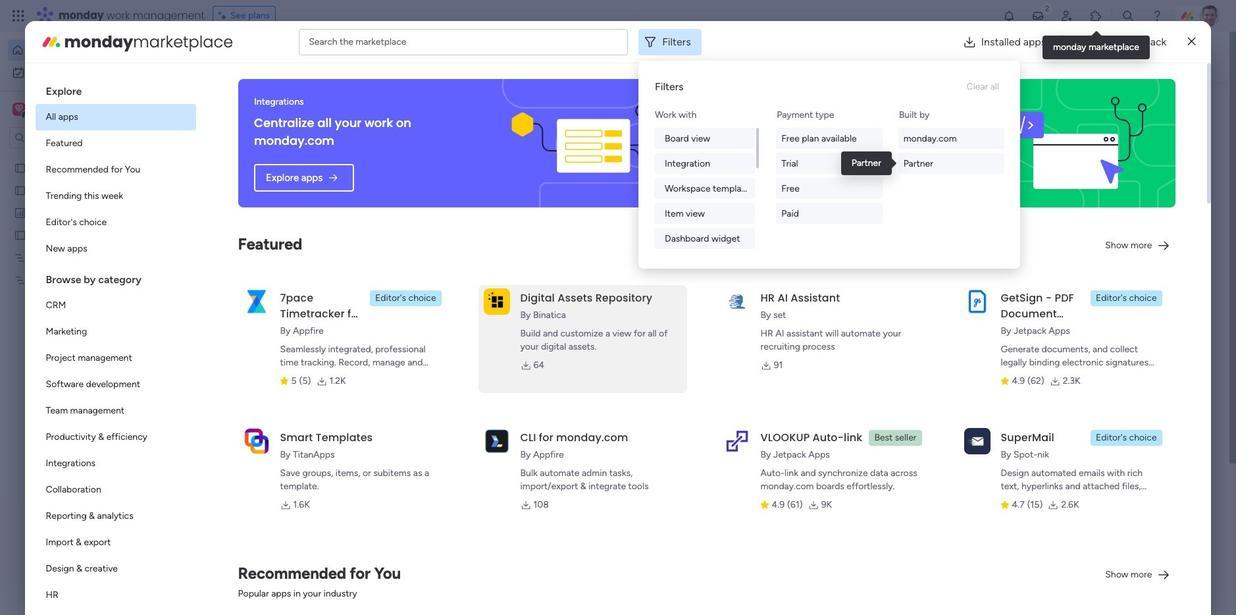 Task type: locate. For each thing, give the bounding box(es) containing it.
public board image
[[14, 184, 26, 196], [14, 229, 26, 241], [260, 240, 274, 255]]

2 check circle image from the top
[[1000, 140, 1008, 150]]

app logo image
[[243, 288, 270, 315], [484, 288, 510, 315], [724, 288, 751, 315], [965, 288, 991, 315], [243, 428, 270, 454], [484, 428, 510, 454], [724, 428, 751, 454], [965, 428, 991, 454]]

terry turtle image
[[1200, 5, 1221, 26], [274, 589, 300, 615]]

component image
[[260, 423, 271, 434]]

0 vertical spatial circle o image
[[1000, 157, 1008, 167]]

public board image
[[14, 161, 26, 174]]

1 vertical spatial circle o image
[[1000, 174, 1008, 184]]

heading
[[35, 74, 196, 104], [35, 262, 196, 292]]

getting started element
[[980, 480, 1178, 533]]

banner logo image
[[510, 79, 681, 207], [990, 79, 1161, 207]]

1 horizontal spatial monday marketplace image
[[1090, 9, 1103, 22]]

1 banner logo image from the left
[[510, 79, 681, 207]]

option
[[8, 40, 160, 61], [8, 62, 160, 83], [35, 104, 196, 130], [35, 130, 196, 157], [0, 156, 168, 158], [35, 157, 196, 183], [35, 183, 196, 209], [35, 209, 196, 236], [35, 236, 196, 262], [35, 292, 196, 319], [35, 319, 196, 345], [35, 345, 196, 371], [35, 371, 196, 398], [35, 398, 196, 424], [35, 424, 196, 451], [35, 451, 196, 477], [35, 477, 196, 503], [35, 503, 196, 530], [35, 530, 196, 556], [35, 556, 196, 582], [35, 582, 196, 609]]

public dashboard image
[[14, 206, 26, 219]]

0 horizontal spatial banner logo image
[[510, 79, 681, 207]]

1 vertical spatial terry turtle image
[[274, 589, 300, 615]]

monday marketplace image
[[1090, 9, 1103, 22], [41, 31, 62, 52]]

1 vertical spatial check circle image
[[1000, 140, 1008, 150]]

0 vertical spatial heading
[[35, 74, 196, 104]]

0 horizontal spatial monday marketplace image
[[41, 31, 62, 52]]

check circle image
[[1000, 124, 1008, 134], [1000, 140, 1008, 150]]

circle o image
[[1000, 157, 1008, 167], [1000, 174, 1008, 184]]

1 vertical spatial monday marketplace image
[[41, 31, 62, 52]]

close recently visited image
[[243, 107, 259, 123]]

1 check circle image from the top
[[1000, 124, 1008, 134]]

0 vertical spatial monday marketplace image
[[1090, 9, 1103, 22]]

list box
[[35, 74, 196, 615], [0, 154, 168, 469]]

1 horizontal spatial banner logo image
[[990, 79, 1161, 207]]

notifications image
[[1003, 9, 1016, 22]]

0 vertical spatial check circle image
[[1000, 124, 1008, 134]]

workspace image
[[13, 102, 26, 117], [15, 102, 24, 117]]

Search in workspace field
[[28, 130, 110, 145]]

0 vertical spatial terry turtle image
[[1200, 5, 1221, 26]]

1 vertical spatial heading
[[35, 262, 196, 292]]

search everything image
[[1122, 9, 1135, 22]]

1 circle o image from the top
[[1000, 157, 1008, 167]]

0 horizontal spatial terry turtle image
[[274, 589, 300, 615]]

add to favorites image
[[680, 241, 693, 254]]



Task type: describe. For each thing, give the bounding box(es) containing it.
v2 user feedback image
[[991, 49, 1001, 64]]

1 heading from the top
[[35, 74, 196, 104]]

v2 bolt switch image
[[1093, 49, 1101, 64]]

1 horizontal spatial terry turtle image
[[1200, 5, 1221, 26]]

1 workspace image from the left
[[13, 102, 26, 117]]

see plans image
[[218, 9, 230, 23]]

dapulse x slim image
[[1188, 34, 1196, 50]]

2 circle o image from the top
[[1000, 174, 1008, 184]]

component image
[[724, 261, 736, 273]]

public dashboard image
[[724, 240, 739, 255]]

update feed image
[[1032, 9, 1045, 22]]

quick search results list box
[[243, 123, 948, 459]]

templates image image
[[992, 265, 1166, 356]]

2 image
[[1042, 1, 1054, 15]]

workspace selection element
[[13, 101, 110, 119]]

2 heading from the top
[[35, 262, 196, 292]]

help image
[[1151, 9, 1164, 22]]

invite members image
[[1061, 9, 1074, 22]]

select product image
[[12, 9, 25, 22]]

2 banner logo image from the left
[[990, 79, 1161, 207]]

dapulse x slim image
[[1158, 96, 1174, 111]]

2 workspace image from the left
[[15, 102, 24, 117]]



Task type: vqa. For each thing, say whether or not it's contained in the screenshot.
view at the left top of page
no



